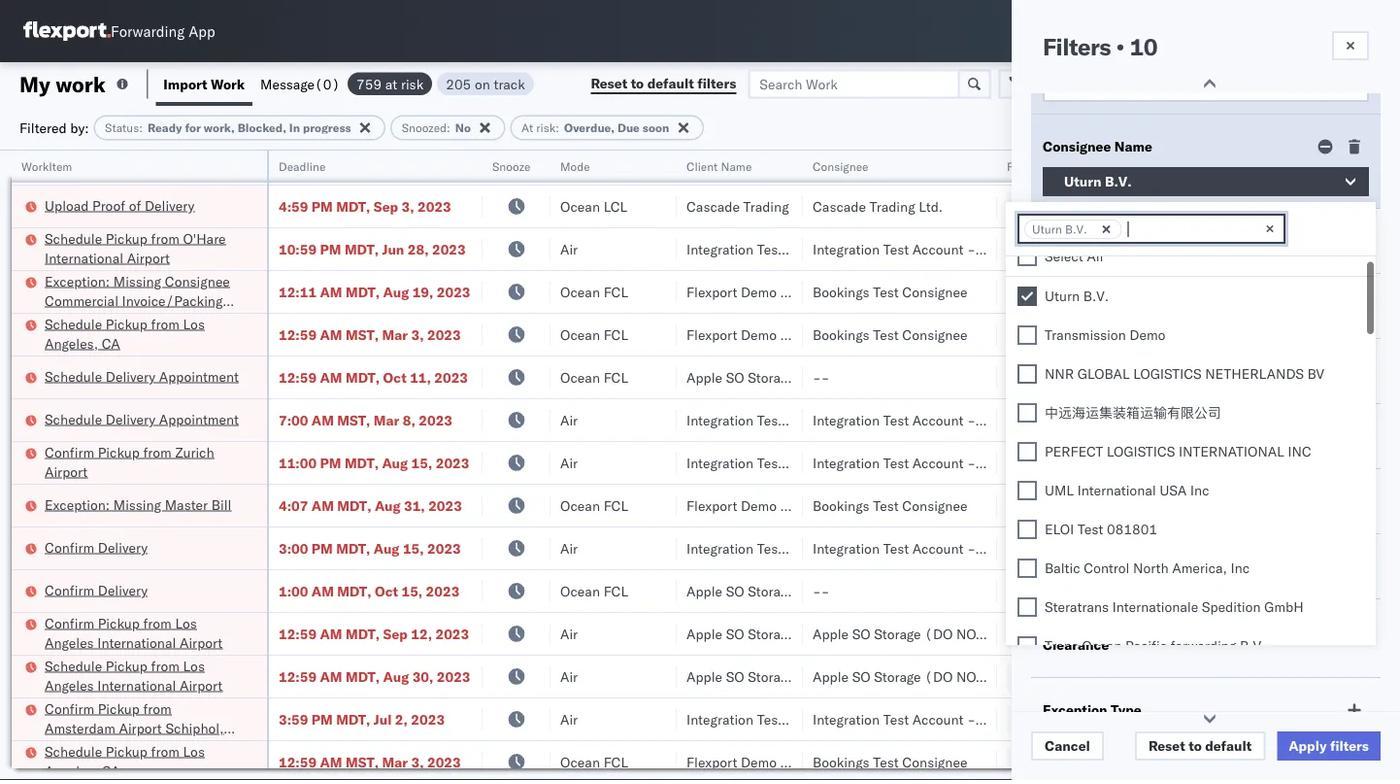 Task type: locate. For each thing, give the bounding box(es) containing it.
storage for 1:00 am mdt, oct 15, 2023
[[748, 582, 795, 599]]

airport inside confirm pickup from los angeles international airport
[[180, 634, 223, 651]]

1 flex-2177389 from the top
[[1038, 369, 1139, 386]]

netherlands
[[1206, 365, 1305, 382]]

1 vertical spatial 2177389
[[1080, 582, 1139, 599]]

1 ningbo from the top
[[1163, 283, 1207, 300]]

3 flex- from the top
[[1038, 240, 1080, 257]]

hong for 1:00 am mdt, oct 15, 2023
[[1163, 582, 1196, 599]]

flex- for confirm pickup from zurich airport link
[[1038, 454, 1080, 471]]

mst, down 3:59 pm mdt, jul 2, 2023
[[346, 753, 379, 770]]

2 vertical spatial 3,
[[411, 753, 424, 770]]

air for 10:59 pm mdt, jun 28, 2023
[[560, 240, 578, 257]]

international inside confirm pickup from los angeles international airport
[[97, 634, 176, 651]]

airport inside schedule pickup from los angeles international airport
[[180, 677, 223, 694]]

1 vertical spatial flex-2166988
[[1038, 411, 1139, 428]]

uturn up flex-2124373 at the right
[[1065, 173, 1102, 190]]

account for 7:00 am mst, mar 11, 2023
[[913, 155, 964, 172]]

4 confirm from the top
[[45, 614, 94, 631]]

from
[[151, 230, 180, 247], [151, 315, 180, 332], [143, 443, 172, 460], [143, 614, 172, 631], [151, 657, 180, 674], [143, 700, 172, 717], [151, 743, 180, 760]]

8 flex- from the top
[[1038, 454, 1080, 471]]

pickup down the amsterdam
[[106, 743, 148, 760]]

0 horizontal spatial to
[[631, 75, 644, 92]]

pickup down confirm pickup from los angeles international airport
[[106, 657, 148, 674]]

from inside the confirm pickup from zurich airport
[[143, 443, 172, 460]]

angeles, for second schedule pickup from los angeles, ca link from the bottom
[[45, 335, 98, 352]]

logistics up 中远海运集装箱运输有限公司
[[1134, 365, 1202, 382]]

angeles inside schedule pickup from los angeles international airport
[[45, 677, 94, 694]]

2 schedule delivery appointment button from the top
[[45, 409, 239, 431]]

0 vertical spatial confirm delivery button
[[45, 538, 148, 559]]

1 vertical spatial 7:00
[[279, 411, 308, 428]]

mar for schedule delivery appointment link associated with 7:00 am mst, mar 8, 2023
[[374, 411, 400, 428]]

flex-2377570 button
[[1007, 535, 1143, 562], [1007, 535, 1143, 562]]

risk right the at
[[536, 120, 556, 135]]

1 horizontal spatial to
[[1189, 737, 1202, 754]]

schedule inside schedule pickup from o'hare international airport
[[45, 230, 102, 247]]

to inside reset to default filters button
[[631, 75, 644, 92]]

flex-2345290
[[1038, 668, 1139, 685]]

shanghai down the forwarding
[[1163, 668, 1220, 685]]

flex-2342347 button
[[1007, 620, 1143, 647], [1007, 620, 1143, 647]]

flex-2166988 button
[[1007, 150, 1143, 177], [1007, 150, 1143, 177], [1007, 407, 1143, 434], [1007, 407, 1143, 434]]

3, for second schedule pickup from los angeles, ca link from the top
[[411, 753, 424, 770]]

pudong right the departure
[[1224, 155, 1271, 172]]

2 missing from the top
[[113, 496, 161, 513]]

4 resize handle column header from the left
[[654, 151, 677, 780]]

pickup up schedule pickup from los angeles international airport
[[98, 614, 140, 631]]

0 vertical spatial sep
[[374, 198, 398, 215]]

date up 2389713
[[1091, 427, 1122, 444]]

default left apply
[[1206, 737, 1252, 754]]

at
[[522, 120, 533, 135]]

1 schedule delivery appointment link from the top
[[45, 367, 239, 386]]

flex-2389713
[[1038, 454, 1139, 471]]

1 confirm delivery button from the top
[[45, 538, 148, 559]]

work down flex-2377570
[[1043, 558, 1077, 575]]

1 horizontal spatial customs
[[1112, 623, 1169, 640]]

b.v.
[[1105, 173, 1132, 190], [1066, 222, 1088, 237], [1084, 288, 1109, 305], [1241, 637, 1266, 654]]

to inside reset to default button
[[1189, 737, 1202, 754]]

overdue,
[[564, 120, 615, 135]]

schedule pickup from los angeles, ca
[[45, 315, 205, 352], [45, 743, 205, 779]]

confirm inside confirm pickup from amsterdam airport schiphol, haarlemmermeer, netherlands
[[45, 700, 94, 717]]

exception: up commercial
[[45, 272, 110, 289]]

mdt, down the 7:00 am mst, mar 8, 2023
[[345, 454, 379, 471]]

3:00
[[279, 540, 308, 557]]

storage
[[748, 369, 795, 386], [748, 582, 795, 599], [748, 625, 795, 642], [874, 625, 921, 642], [748, 668, 795, 685], [874, 668, 921, 685]]

0 horizontal spatial deadline
[[279, 159, 326, 173]]

1911466 down the all
[[1080, 283, 1139, 300]]

0 vertical spatial flex-2166988
[[1038, 155, 1139, 172]]

2 vertical spatial uturn
[[1045, 288, 1080, 305]]

12:59 down 12:11
[[279, 326, 317, 343]]

flex-2177389 button
[[1007, 364, 1143, 391], [1007, 364, 1143, 391], [1007, 577, 1143, 605], [1007, 577, 1143, 605]]

2177389 for 1:00 am mdt, oct 15, 2023
[[1080, 582, 1139, 599]]

pudong down spedition
[[1224, 625, 1271, 642]]

7 air from the top
[[560, 668, 578, 685]]

2 bicu12 from the top
[[1357, 325, 1401, 342]]

apple for 12:59 am mdt, oct 11, 2023
[[687, 369, 723, 386]]

client
[[687, 159, 718, 173]]

1 horizontal spatial filters
[[1331, 737, 1370, 754]]

ningbo for exception: missing consignee commercial invoice/packing list link
[[1163, 283, 1207, 300]]

not for 12:59 am mdt, sep 12, 2023
[[830, 625, 858, 642]]

customs inside upload customs clearance documents
[[92, 144, 147, 161]]

consignee inside "exception: missing consignee commercial invoice/packing list"
[[165, 272, 230, 289]]

1 flex-1911466 from the top
[[1038, 283, 1139, 300]]

eloi
[[1045, 521, 1075, 538]]

None checkbox
[[1018, 287, 1037, 306], [1018, 442, 1037, 461], [1018, 559, 1037, 578], [1018, 597, 1037, 617], [1018, 636, 1037, 656], [1018, 287, 1037, 306], [1018, 442, 1037, 461], [1018, 559, 1037, 578], [1018, 597, 1037, 617], [1018, 636, 1037, 656]]

5 schedule from the top
[[45, 657, 102, 674]]

delivery up the confirm pickup from zurich airport
[[106, 410, 156, 427]]

gvcu5 for 1:00 am mdt, oct 15, 2023
[[1357, 582, 1401, 599]]

from left zurich
[[143, 443, 172, 460]]

0 horizontal spatial customs
[[92, 144, 147, 161]]

schedule inside schedule pickup from los angeles international airport
[[45, 657, 102, 674]]

1 12:59 from the top
[[279, 326, 317, 343]]

0 horizontal spatial work
[[211, 75, 245, 92]]

0 vertical spatial missing
[[113, 272, 161, 289]]

0 vertical spatial angeles
[[45, 634, 94, 651]]

1 vertical spatial gvcu5
[[1357, 582, 1401, 599]]

mdt, for 10:59 pm mdt, jun 28, 2023
[[345, 240, 379, 257]]

mdt, down 10:59 pm mdt, jun 28, 2023
[[346, 283, 380, 300]]

0 vertical spatial schedule pickup from los angeles, ca button
[[45, 314, 242, 355]]

from for confirm pickup from zurich airport link
[[143, 443, 172, 460]]

0 vertical spatial bicu12
[[1357, 283, 1401, 300]]

bicu12 for second schedule pickup from los angeles, ca link from the bottom
[[1357, 325, 1401, 342]]

1 vertical spatial angeles,
[[45, 762, 98, 779]]

confirm up exception: missing master bill
[[45, 443, 94, 460]]

1 vertical spatial kong
[[1199, 582, 1231, 599]]

shanghai pudong international airport
[[1163, 155, 1400, 172], [1163, 411, 1400, 428], [1163, 625, 1400, 642], [1163, 668, 1400, 685]]

2 12:59 am mst, mar 3, 2023 from the top
[[279, 753, 461, 770]]

1 kong from the top
[[1199, 369, 1231, 386]]

pm right "10:59"
[[320, 240, 341, 257]]

shanghai pudong international airport for 12:59 am mdt, aug 30, 2023
[[1163, 668, 1400, 685]]

2 cascade from the left
[[813, 198, 866, 215]]

confirm for los
[[45, 614, 94, 631]]

pickup inside schedule pickup from los angeles international airport
[[106, 657, 148, 674]]

confirm delivery button up confirm pickup from los angeles international airport
[[45, 580, 148, 602]]

arrival date
[[1043, 427, 1122, 444]]

3 bicu12 from the top
[[1357, 753, 1401, 770]]

mdt, for 12:59 am mdt, oct 11, 2023
[[346, 369, 380, 386]]

0 vertical spatial schedule pickup from los angeles, ca
[[45, 315, 205, 352]]

1 schedule from the top
[[45, 230, 102, 247]]

documents
[[45, 164, 115, 181]]

3 : from the left
[[556, 120, 560, 135]]

angeles inside confirm pickup from los angeles international airport
[[45, 634, 94, 651]]

flex- for "confirm pickup from los angeles international airport" 'link'
[[1038, 625, 1080, 642]]

2 flex-2166988 from the top
[[1038, 411, 1139, 428]]

bicu12 for exception: missing consignee commercial invoice/packing list link
[[1357, 283, 1401, 300]]

1 vertical spatial 2166988
[[1080, 411, 1139, 428]]

0 vertical spatial 11,
[[403, 155, 424, 172]]

ocean fcl
[[560, 283, 628, 300], [560, 326, 628, 343], [560, 369, 628, 386], [560, 497, 628, 514], [560, 582, 628, 599], [560, 753, 628, 770]]

0 vertical spatial integration test account - karl lagerfeld
[[813, 155, 1066, 172]]

0 vertical spatial hong kong
[[1163, 369, 1231, 386]]

perfect logistics international inc
[[1045, 443, 1312, 460]]

air for 12:59 am mdt, sep 12, 2023
[[560, 625, 578, 642]]

15 flex- from the top
[[1038, 753, 1080, 770]]

1 1911466 from the top
[[1080, 283, 1139, 300]]

3 flexport demo consignee from the top
[[687, 497, 846, 514]]

1 vertical spatial angeles
[[45, 677, 94, 694]]

1 ca from the top
[[102, 335, 120, 352]]

filtered
[[19, 119, 67, 136]]

(do for 12:59 am mdt, sep 12, 2023
[[799, 625, 827, 642]]

6 ocean fcl from the top
[[560, 753, 628, 770]]

confirm delivery link up confirm pickup from los angeles international airport
[[45, 580, 148, 600]]

1 vertical spatial customs
[[1112, 623, 1169, 640]]

hong up 中远海运集装箱运输有限公司
[[1163, 369, 1196, 386]]

1 missing from the top
[[113, 272, 161, 289]]

schedule pickup from los angeles, ca for second schedule pickup from los angeles, ca link from the bottom
[[45, 315, 205, 352]]

missing for master
[[113, 496, 161, 513]]

bicu12 for second schedule pickup from los angeles, ca link from the top
[[1357, 753, 1401, 770]]

flex-2377570
[[1038, 540, 1139, 557]]

4:07 am mdt, aug 31, 2023
[[279, 497, 462, 514]]

pickup down commercial
[[106, 315, 148, 332]]

mdt, for 12:11 am mdt, aug 19, 2023
[[346, 283, 380, 300]]

12:59 up the 7:00 am mst, mar 8, 2023
[[279, 369, 317, 386]]

confirm delivery
[[45, 539, 148, 556], [45, 581, 148, 598]]

use) for 12:59 am mdt, aug 30, 2023
[[861, 668, 896, 685]]

2 integration test account - karl lagerfeld from the top
[[813, 411, 1066, 428]]

0 vertical spatial default
[[648, 75, 694, 92]]

confirm delivery link
[[45, 538, 148, 557], [45, 580, 148, 600]]

pm
[[312, 198, 333, 215], [320, 240, 341, 257], [320, 454, 341, 471], [312, 540, 333, 557], [312, 711, 333, 728]]

cascade down consignee button
[[813, 198, 866, 215]]

28,
[[408, 240, 429, 257]]

2 vertical spatial bicu12
[[1357, 753, 1401, 770]]

international up schedule pickup from los angeles international airport
[[97, 634, 176, 651]]

2 fcl from the top
[[604, 326, 628, 343]]

2 appointment from the top
[[159, 410, 239, 427]]

2 flexport from the top
[[687, 326, 738, 343]]

bookings test consignee for second schedule pickup from los angeles, ca link from the top
[[813, 753, 968, 770]]

2 : from the left
[[447, 120, 451, 135]]

3, up 28, on the left of page
[[402, 198, 414, 215]]

: right the at
[[556, 120, 560, 135]]

0 vertical spatial reset
[[591, 75, 628, 92]]

12:59 for second schedule pickup from los angeles, ca link from the top
[[279, 753, 317, 770]]

1 horizontal spatial trading
[[870, 198, 916, 215]]

1 vertical spatial upload
[[45, 197, 89, 214]]

1 horizontal spatial default
[[1206, 737, 1252, 754]]

pickup for "confirm pickup from los angeles international airport" 'link'
[[98, 614, 140, 631]]

deadline inside deadline button
[[279, 159, 326, 173]]

3 lagerfeld from the top
[[1008, 711, 1066, 728]]

4 fcl from the top
[[604, 497, 628, 514]]

schedule up the amsterdam
[[45, 657, 102, 674]]

delivery down exception: missing master bill button
[[98, 539, 148, 556]]

schedule down proof
[[45, 230, 102, 247]]

flex-2177389 for 1:00 am mdt, oct 15, 2023
[[1038, 582, 1139, 599]]

3 shanghai pudong international airport from the top
[[1163, 625, 1400, 642]]

0 horizontal spatial inc
[[1191, 482, 1210, 499]]

3 bookings test consignee from the top
[[813, 497, 968, 514]]

12:59 am mdt, sep 12, 2023
[[279, 625, 469, 642]]

apple so storage (do not use)
[[687, 369, 896, 386], [687, 582, 896, 599], [687, 625, 896, 642], [813, 625, 1022, 642], [687, 668, 896, 685], [813, 668, 1022, 685]]

pudong down the forwarding
[[1224, 668, 1271, 685]]

0 vertical spatial ca
[[102, 335, 120, 352]]

upload customs clearance documents
[[45, 144, 213, 181]]

schedule delivery appointment up confirm pickup from zurich airport link
[[45, 410, 239, 427]]

from inside confirm pickup from los angeles international airport
[[143, 614, 172, 631]]

1 horizontal spatial ready
[[1043, 623, 1084, 640]]

aug down 8,
[[382, 454, 408, 471]]

1 vertical spatial confirm delivery button
[[45, 580, 148, 602]]

2023 up the 7:00 am mst, mar 8, 2023
[[434, 369, 468, 386]]

mode
[[560, 159, 590, 173]]

account for 3:00 pm mdt, aug 15, 2023
[[913, 540, 964, 557]]

port
[[1219, 159, 1241, 173]]

integration for 11:00 pm mdt, aug 15, 2023
[[813, 454, 880, 471]]

None checkbox
[[1018, 247, 1037, 266], [1018, 325, 1037, 345], [1018, 364, 1037, 384], [1018, 403, 1037, 423], [1018, 481, 1037, 500], [1018, 520, 1037, 539], [1018, 247, 1037, 266], [1018, 325, 1037, 345], [1018, 364, 1037, 384], [1018, 403, 1037, 423], [1018, 481, 1037, 500], [1018, 520, 1037, 539]]

to for reset to default
[[1189, 737, 1202, 754]]

1 vertical spatial deadline
[[1043, 362, 1101, 379]]

bicu12
[[1357, 283, 1401, 300], [1357, 325, 1401, 342], [1357, 753, 1401, 770]]

forwarding
[[1171, 637, 1237, 654]]

2377570
[[1080, 540, 1139, 557]]

customs down internationale
[[1112, 623, 1169, 640]]

name inside button
[[721, 159, 752, 173]]

flex-2166988 for 7:00 am mst, mar 11, 2023
[[1038, 155, 1139, 172]]

filters right apply
[[1331, 737, 1370, 754]]

: up upload customs clearance documents link
[[139, 120, 143, 135]]

default for reset to default filters
[[648, 75, 694, 92]]

1 schedule delivery appointment from the top
[[45, 368, 239, 385]]

12:59 down 3:59 on the left bottom of the page
[[279, 753, 317, 770]]

1 vertical spatial schedule delivery appointment link
[[45, 409, 239, 429]]

deadline down in
[[279, 159, 326, 173]]

None text field
[[1126, 221, 1146, 238]]

use) for 12:59 am mdt, oct 11, 2023
[[861, 369, 896, 386]]

5 confirm from the top
[[45, 700, 94, 717]]

default for reset to default
[[1206, 737, 1252, 754]]

list box
[[1006, 237, 1377, 780]]

12:59 for second schedule pickup from los angeles, ca link from the bottom
[[279, 326, 317, 343]]

0 vertical spatial work
[[211, 75, 245, 92]]

confirm inside confirm pickup from los angeles international airport
[[45, 614, 94, 631]]

0 vertical spatial appointment
[[159, 368, 239, 385]]

1 horizontal spatial deadline
[[1043, 362, 1101, 379]]

schedule delivery appointment link down "exception: missing consignee commercial invoice/packing list"
[[45, 367, 239, 386]]

bill
[[211, 496, 232, 513]]

2 7:00 from the top
[[279, 411, 308, 428]]

filters
[[1043, 32, 1111, 61]]

: for status
[[139, 120, 143, 135]]

confirm pickup from amsterdam airport schiphol, haarlemmermeer, netherlands
[[45, 700, 235, 756]]

10:59
[[279, 240, 317, 257]]

select all
[[1045, 248, 1104, 265]]

mdt, for 3:00 pm mdt, aug 15, 2023
[[336, 540, 370, 557]]

2 shanghai from the top
[[1163, 411, 1220, 428]]

schedule
[[45, 230, 102, 247], [45, 315, 102, 332], [45, 368, 102, 385], [45, 410, 102, 427], [45, 657, 102, 674], [45, 743, 102, 760]]

1 vertical spatial default
[[1206, 737, 1252, 754]]

2 gvcu5 from the top
[[1357, 582, 1401, 599]]

mdt, for 4:59 pm mdt, sep 3, 2023
[[336, 198, 370, 215]]

os
[[1346, 24, 1364, 38]]

los inside confirm pickup from los angeles international airport
[[175, 614, 197, 631]]

2 flex-2177389 from the top
[[1038, 582, 1139, 599]]

0 vertical spatial 3,
[[402, 198, 414, 215]]

1 vertical spatial 12:59 am mst, mar 3, 2023
[[279, 753, 461, 770]]

2 vertical spatial lagerfeld
[[1008, 711, 1066, 728]]

1 vertical spatial name
[[721, 159, 752, 173]]

schedule pickup from los angeles, ca down the amsterdam
[[45, 743, 205, 779]]

4:07
[[279, 497, 308, 514]]

0 vertical spatial gvcu5
[[1357, 368, 1401, 385]]

7:00 up 11:00
[[279, 411, 308, 428]]

am right 12:11
[[320, 283, 342, 300]]

commercial
[[45, 292, 118, 309]]

1 vertical spatial ca
[[102, 762, 120, 779]]

pickup for "schedule pickup from los angeles international airport" link on the bottom of the page
[[106, 657, 148, 674]]

am down 3:59 pm mdt, jul 2, 2023
[[320, 753, 342, 770]]

0 vertical spatial kong
[[1199, 369, 1231, 386]]

confirm inside the confirm pickup from zurich airport
[[45, 443, 94, 460]]

3 shanghai from the top
[[1163, 625, 1220, 642]]

usa
[[1160, 482, 1187, 499]]

2 vertical spatial integration test account - karl lagerfeld
[[813, 711, 1066, 728]]

ready left the for
[[148, 120, 182, 135]]

1 7:00 from the top
[[279, 155, 308, 172]]

8 resize handle column header from the left
[[1324, 151, 1347, 780]]

0 horizontal spatial reset
[[591, 75, 628, 92]]

exception: inside "exception: missing consignee commercial invoice/packing list"
[[45, 272, 110, 289]]

flex-1911466 down flex-2132767
[[1038, 753, 1139, 770]]

schedule delivery appointment down "exception: missing consignee commercial invoice/packing list"
[[45, 368, 239, 385]]

deadline down transmission
[[1043, 362, 1101, 379]]

storage for 12:59 am mdt, sep 12, 2023
[[748, 625, 795, 642]]

upload inside button
[[45, 197, 89, 214]]

0 vertical spatial lagerfeld
[[1008, 155, 1066, 172]]

flex- for second schedule pickup from los angeles, ca link from the top
[[1038, 753, 1080, 770]]

consignee button
[[803, 154, 978, 174]]

2 vertical spatial flex-1911466
[[1038, 753, 1139, 770]]

2177389 down transmission demo at the right of the page
[[1080, 369, 1139, 386]]

upload
[[45, 144, 89, 161], [45, 197, 89, 214]]

pm right 3:00
[[312, 540, 333, 557]]

flex-2132767 button
[[1007, 706, 1143, 733], [1007, 706, 1143, 733]]

apple for 1:00 am mdt, oct 15, 2023
[[687, 582, 723, 599]]

reset
[[591, 75, 628, 92], [1149, 737, 1186, 754]]

confirm delivery up confirm pickup from los angeles international airport
[[45, 581, 148, 598]]

aug for 3:00 pm mdt, aug 15, 2023
[[374, 540, 400, 557]]

aug left 19,
[[383, 283, 409, 300]]

2 confirm delivery link from the top
[[45, 580, 148, 600]]

3 integration test account - karl lagerfeld from the top
[[813, 711, 1066, 728]]

b.v. up flex-2221222
[[1066, 222, 1088, 237]]

actions
[[1342, 159, 1383, 173]]

0 vertical spatial 15,
[[411, 454, 433, 471]]

1 vertical spatial date
[[1091, 427, 1122, 444]]

1 2166988 from the top
[[1080, 155, 1139, 172]]

fcl for exception: missing master bill link
[[604, 497, 628, 514]]

ningbo
[[1163, 283, 1207, 300], [1163, 326, 1207, 343], [1163, 753, 1207, 770]]

1 vertical spatial work
[[1043, 558, 1077, 575]]

2 hong from the top
[[1163, 582, 1196, 599]]

from inside schedule pickup from o'hare international airport
[[151, 230, 180, 247]]

select
[[1045, 248, 1084, 265]]

confirm
[[45, 443, 94, 460], [45, 539, 94, 556], [45, 581, 94, 598], [45, 614, 94, 631], [45, 700, 94, 717]]

6 fcl from the top
[[604, 753, 628, 770]]

confirm for amsterdam
[[45, 700, 94, 717]]

shanghai up the yantian
[[1163, 155, 1220, 172]]

7 flex- from the top
[[1038, 411, 1080, 428]]

1 schedule delivery appointment button from the top
[[45, 367, 239, 388]]

1 vertical spatial oct
[[375, 582, 398, 599]]

5 ocean fcl from the top
[[560, 582, 628, 599]]

schedule down commercial
[[45, 315, 102, 332]]

0 horizontal spatial ready
[[148, 120, 182, 135]]

0 horizontal spatial filters
[[698, 75, 737, 92]]

0 vertical spatial ningbo
[[1163, 283, 1207, 300]]

mode button
[[551, 154, 658, 174]]

6 flex- from the top
[[1038, 369, 1080, 386]]

1 schedule pickup from los angeles, ca button from the top
[[45, 314, 242, 355]]

pickup inside the confirm pickup from zurich airport
[[98, 443, 140, 460]]

1 exception: from the top
[[45, 272, 110, 289]]

12:59 am mst, mar 3, 2023 up the 12:59 am mdt, oct 11, 2023
[[279, 326, 461, 343]]

2023 down 30,
[[427, 753, 461, 770]]

shanghai for 12:59 am mdt, aug 30, 2023
[[1163, 668, 1220, 685]]

0 vertical spatial 12:59 am mst, mar 3, 2023
[[279, 326, 461, 343]]

angeles up schedule pickup from los angeles international airport
[[45, 634, 94, 651]]

0 vertical spatial risk
[[401, 75, 424, 92]]

not for 1:00 am mdt, oct 15, 2023
[[830, 582, 858, 599]]

international
[[1274, 155, 1353, 172], [45, 249, 123, 266], [1274, 411, 1353, 428], [1078, 482, 1157, 499], [1274, 625, 1353, 642], [97, 634, 176, 651], [1274, 668, 1353, 685], [97, 677, 176, 694]]

1 vertical spatial schedule delivery appointment
[[45, 410, 239, 427]]

1 vertical spatial schedule pickup from los angeles, ca button
[[45, 742, 242, 780]]

1 vertical spatial to
[[1189, 737, 1202, 754]]

ca down haarlemmermeer,
[[102, 762, 120, 779]]

am
[[312, 155, 334, 172], [320, 283, 342, 300], [320, 326, 342, 343], [320, 369, 342, 386], [312, 411, 334, 428], [312, 497, 334, 514], [312, 582, 334, 599], [320, 625, 342, 642], [320, 668, 342, 685], [320, 753, 342, 770]]

10
[[1130, 32, 1158, 61]]

12 flex- from the top
[[1038, 625, 1080, 642]]

0 vertical spatial deadline
[[279, 159, 326, 173]]

ningbo for second schedule pickup from los angeles, ca link from the bottom
[[1163, 326, 1207, 343]]

reset to default filters button
[[579, 69, 748, 99]]

4:59
[[279, 198, 308, 215]]

schedule delivery appointment for 7:00 am mst, mar 8, 2023
[[45, 410, 239, 427]]

0 vertical spatial 2177389
[[1080, 369, 1139, 386]]

mdt, for 12:59 am mdt, sep 12, 2023
[[346, 625, 380, 642]]

1 vertical spatial clearance
[[1043, 636, 1110, 653]]

delivery up confirm pickup from los angeles international airport
[[98, 581, 148, 598]]

mdt, for 1:00 am mdt, oct 15, 2023
[[337, 582, 372, 599]]

1 lagerfeld from the top
[[1008, 155, 1066, 172]]

1 vertical spatial reset
[[1149, 737, 1186, 754]]

1 fcl from the top
[[604, 283, 628, 300]]

flex-1911466 for second schedule pickup from los angeles, ca link from the bottom
[[1038, 326, 1139, 343]]

5 air from the top
[[560, 540, 578, 557]]

0 horizontal spatial trading
[[744, 198, 789, 215]]

pudong
[[1224, 155, 1271, 172], [1224, 411, 1271, 428], [1224, 625, 1271, 642], [1224, 668, 1271, 685]]

pickup inside schedule pickup from o'hare international airport
[[106, 230, 148, 247]]

3 12:59 from the top
[[279, 625, 317, 642]]

2 1911466 from the top
[[1080, 326, 1139, 343]]

integration for 3:00 pm mdt, aug 15, 2023
[[813, 540, 880, 557]]

ca for second schedule pickup from los angeles, ca link from the top
[[102, 762, 120, 779]]

0 horizontal spatial :
[[139, 120, 143, 135]]

ca down "exception: missing consignee commercial invoice/packing list"
[[102, 335, 120, 352]]

schedule for "schedule pickup from los angeles international airport" link on the bottom of the page
[[45, 657, 102, 674]]

clearance down the for
[[150, 144, 213, 161]]

2 ca from the top
[[102, 762, 120, 779]]

clearance inside ready for customs clearance
[[1043, 636, 1110, 653]]

from for "confirm pickup from los angeles international airport" 'link'
[[143, 614, 172, 631]]

flex-1911466 down quoted on the top right of page
[[1038, 326, 1139, 343]]

mar down 2,
[[382, 753, 408, 770]]

5 resize handle column header from the left
[[780, 151, 803, 780]]

airport inside schedule pickup from o'hare international airport
[[127, 249, 170, 266]]

2177389 down control
[[1080, 582, 1139, 599]]

2177389
[[1080, 369, 1139, 386], [1080, 582, 1139, 599]]

shanghai for 7:00 am mst, mar 8, 2023
[[1163, 411, 1220, 428]]

2 air from the top
[[560, 240, 578, 257]]

confirm pickup from amsterdam airport schiphol, haarlemmermeer, netherlands link
[[45, 699, 242, 756]]

4 bookings test consignee from the top
[[813, 753, 968, 770]]

5 fcl from the top
[[604, 582, 628, 599]]

12:59 am mst, mar 3, 2023
[[279, 326, 461, 343], [279, 753, 461, 770]]

19,
[[413, 283, 434, 300]]

1 integration test account - karl lagerfeld from the top
[[813, 155, 1066, 172]]

flex-2177389 for 12:59 am mdt, oct 11, 2023
[[1038, 369, 1139, 386]]

1 bicu12 from the top
[[1357, 283, 1401, 300]]

0 vertical spatial angeles,
[[45, 335, 98, 352]]

2166988
[[1080, 155, 1139, 172], [1080, 411, 1139, 428]]

mst, down the 12:59 am mdt, oct 11, 2023
[[337, 411, 371, 428]]

b.v. up '2124373'
[[1105, 173, 1132, 190]]

4 shanghai pudong international airport from the top
[[1163, 668, 1400, 685]]

schedule for second schedule pickup from los angeles, ca link from the bottom
[[45, 315, 102, 332]]

confirm down exception: missing master bill button
[[45, 539, 94, 556]]

status
[[105, 120, 139, 135]]

jun
[[382, 240, 404, 257]]

2 schedule from the top
[[45, 315, 102, 332]]

1 horizontal spatial cascade
[[813, 198, 866, 215]]

list box containing select all
[[1006, 237, 1377, 780]]

from inside confirm pickup from amsterdam airport schiphol, haarlemmermeer, netherlands
[[143, 700, 172, 717]]

exception: missing consignee commercial invoice/packing list link
[[45, 272, 242, 328]]

flex-2345290 button
[[1007, 663, 1143, 690], [1007, 663, 1143, 690]]

reset for reset to default
[[1149, 737, 1186, 754]]

pickup inside confirm pickup from amsterdam airport schiphol, haarlemmermeer, netherlands
[[98, 700, 140, 717]]

0 vertical spatial name
[[1115, 138, 1153, 155]]

0 vertical spatial 1911466
[[1080, 283, 1139, 300]]

1 12:59 am mst, mar 3, 2023 from the top
[[279, 326, 461, 343]]

resize handle column header
[[244, 151, 267, 780], [459, 151, 483, 780], [527, 151, 551, 780], [654, 151, 677, 780], [780, 151, 803, 780], [974, 151, 998, 780], [1130, 151, 1153, 780], [1324, 151, 1347, 780], [1366, 151, 1389, 780]]

2124373
[[1080, 198, 1139, 215]]

mdt, up the 7:00 am mst, mar 8, 2023
[[346, 369, 380, 386]]

0 vertical spatial 2166988
[[1080, 155, 1139, 172]]

1 vertical spatial sep
[[383, 625, 408, 642]]

1 vertical spatial ningbo
[[1163, 326, 1207, 343]]

1 vertical spatial 1911466
[[1080, 326, 1139, 343]]

2 vertical spatial ningbo
[[1163, 753, 1207, 770]]

ocean fcl for schedule delivery appointment link associated with 12:59 am mdt, oct 11, 2023
[[560, 369, 628, 386]]

7:00 down in
[[279, 155, 308, 172]]

ocean
[[560, 198, 600, 215], [560, 283, 600, 300], [560, 326, 600, 343], [560, 369, 600, 386], [560, 497, 600, 514], [560, 582, 600, 599], [1083, 637, 1122, 654], [560, 753, 600, 770]]

ocean fcl for exception: missing consignee commercial invoice/packing list link
[[560, 283, 628, 300]]

flex-2177389 down transmission
[[1038, 369, 1139, 386]]

mar left 8,
[[374, 411, 400, 428]]

4 flex- from the top
[[1038, 283, 1080, 300]]

-- for 12:59 am mdt, oct 11, 2023
[[813, 369, 830, 386]]

schedule for the schedule pickup from o'hare international airport link
[[45, 230, 102, 247]]

type down 2345290
[[1111, 701, 1142, 718]]

upload proof of delivery button
[[45, 196, 195, 217]]

1 vertical spatial exception:
[[45, 496, 110, 513]]

1 ocean fcl from the top
[[560, 283, 628, 300]]

cascade for cascade trading
[[687, 198, 740, 215]]

apply filters
[[1289, 737, 1370, 754]]

2 resize handle column header from the left
[[459, 151, 483, 780]]

date
[[1152, 297, 1182, 314], [1091, 427, 1122, 444]]

0 vertical spatial customs
[[92, 144, 147, 161]]

2 -- from the top
[[813, 582, 830, 599]]

from inside schedule pickup from los angeles international airport
[[151, 657, 180, 674]]

3 1911466 from the top
[[1080, 753, 1139, 770]]

2 2177389 from the top
[[1080, 582, 1139, 599]]

demo inside list box
[[1130, 326, 1166, 343]]

mdt, left "jun"
[[345, 240, 379, 257]]

integration for 3:59 pm mdt, jul 2, 2023
[[813, 711, 880, 728]]

oct up 8,
[[383, 369, 407, 386]]

30,
[[413, 668, 434, 685]]

7:00 am mst, mar 11, 2023
[[279, 155, 461, 172]]

resize handle column header for mode
[[654, 151, 677, 780]]

los inside schedule pickup from los angeles international airport
[[183, 657, 205, 674]]

flex-2132767
[[1038, 711, 1139, 728]]

mst, up the 12:59 am mdt, oct 11, 2023
[[346, 326, 379, 343]]

use) for 1:00 am mdt, oct 15, 2023
[[861, 582, 896, 599]]

(do for 12:59 am mdt, oct 11, 2023
[[799, 369, 827, 386]]

hong kong
[[1163, 369, 1231, 386], [1163, 582, 1231, 599]]

1 confirm delivery from the top
[[45, 539, 148, 556]]

1 horizontal spatial date
[[1152, 297, 1182, 314]]

mdt, for 4:07 am mdt, aug 31, 2023
[[337, 497, 372, 514]]

12:59 am mdt, oct 11, 2023
[[279, 369, 468, 386]]

ltd.
[[919, 198, 943, 215]]

0 vertical spatial --
[[813, 369, 830, 386]]

resize handle column header for departure port
[[1324, 151, 1347, 780]]

departure port
[[1163, 159, 1241, 173]]

1 resize handle column header from the left
[[244, 151, 267, 780]]

karl left flex
[[980, 155, 1005, 172]]

filters • 10
[[1043, 32, 1158, 61]]

missing inside "exception: missing consignee commercial invoice/packing list"
[[113, 272, 161, 289]]

schedule for second schedule pickup from los angeles, ca link from the top
[[45, 743, 102, 760]]

uturn b.v. up select
[[1033, 222, 1088, 237]]

0 vertical spatial uturn b.v.
[[1065, 173, 1132, 190]]

upload for upload proof of delivery
[[45, 197, 89, 214]]

upload inside upload customs clearance documents
[[45, 144, 89, 161]]

pm right 11:00
[[320, 454, 341, 471]]

3, down 19,
[[411, 326, 424, 343]]

10:59 pm mdt, jun 28, 2023
[[279, 240, 466, 257]]

759 at risk
[[357, 75, 424, 92]]

uturn down select
[[1045, 288, 1080, 305]]

2 bookings test consignee from the top
[[813, 326, 968, 343]]

2 angeles from the top
[[45, 677, 94, 694]]

1 vertical spatial 11,
[[410, 369, 431, 386]]

flex- for second schedule pickup from los angeles, ca link from the bottom
[[1038, 326, 1080, 343]]

mdt, for 12:59 am mdt, aug 30, 2023
[[346, 668, 380, 685]]

2 pudong from the top
[[1224, 411, 1271, 428]]

12,
[[411, 625, 432, 642]]

angeles for confirm pickup from los angeles international airport
[[45, 634, 94, 651]]

my
[[19, 70, 50, 97]]

0 horizontal spatial cascade
[[687, 198, 740, 215]]

0 vertical spatial date
[[1152, 297, 1182, 314]]

customs inside ready for customs clearance
[[1112, 623, 1169, 640]]

2 kong from the top
[[1199, 582, 1231, 599]]

3 air from the top
[[560, 411, 578, 428]]

international up commercial
[[45, 249, 123, 266]]

account for 10:59 pm mdt, jun 28, 2023
[[913, 240, 964, 257]]

filtered by:
[[19, 119, 89, 136]]

4 12:59 from the top
[[279, 668, 317, 685]]

pickup inside confirm pickup from los angeles international airport
[[98, 614, 140, 631]]

sep up "jun"
[[374, 198, 398, 215]]

integration test account - karl lagerfeld for 3:59 pm mdt, jul 2, 2023
[[813, 711, 1066, 728]]

mst, up 4:59 pm mdt, sep 3, 2023
[[337, 155, 371, 172]]

1 vertical spatial inc
[[1231, 560, 1250, 577]]

work
[[211, 75, 245, 92], [1043, 558, 1077, 575]]

2 vertical spatial 15,
[[402, 582, 423, 599]]

0 vertical spatial oct
[[383, 369, 407, 386]]

0 horizontal spatial default
[[648, 75, 694, 92]]

1 flex-2166988 from the top
[[1038, 155, 1139, 172]]

aug for 4:07 am mdt, aug 31, 2023
[[375, 497, 401, 514]]

schedule down the amsterdam
[[45, 743, 102, 760]]



Task type: describe. For each thing, give the bounding box(es) containing it.
for
[[185, 120, 201, 135]]

oct for 11,
[[383, 369, 407, 386]]

status : ready for work, blocked, in progress
[[105, 120, 351, 135]]

storage for 12:59 am mdt, oct 11, 2023
[[748, 369, 795, 386]]

cascade trading ltd.
[[813, 198, 943, 215]]

kong for 12:59 am mdt, oct 11, 2023
[[1199, 369, 1231, 386]]

pickup for the confirm pickup from amsterdam airport schiphol, haarlemmermeer, netherlands link
[[98, 700, 140, 717]]

baltic control north america, inc
[[1045, 560, 1250, 577]]

demo for exception: missing consignee commercial invoice/packing list link
[[741, 283, 777, 300]]

zurich
[[175, 443, 214, 460]]

2345290
[[1080, 668, 1139, 685]]

resize handle column header for workitem
[[244, 151, 267, 780]]

flex- for the schedule pickup from o'hare international airport link
[[1038, 240, 1080, 257]]

flex-1911466 for second schedule pickup from los angeles, ca link from the top
[[1038, 753, 1139, 770]]

flexport for exception: missing consignee commercial invoice/packing list link
[[687, 283, 738, 300]]

import work
[[164, 75, 245, 92]]

0 vertical spatial inc
[[1191, 482, 1210, 499]]

vessel name
[[1043, 232, 1127, 249]]

Search Shipments (/) text field
[[1029, 17, 1216, 46]]

integration for 10:59 pm mdt, jun 28, 2023
[[813, 240, 880, 257]]

international inside schedule pickup from los angeles international airport
[[97, 677, 176, 694]]

los down schiphol,
[[183, 743, 205, 760]]

12:11
[[279, 283, 317, 300]]

work,
[[204, 120, 235, 135]]

aug for 12:59 am mdt, aug 30, 2023
[[383, 668, 409, 685]]

3 bookings from the top
[[813, 497, 870, 514]]

forwarding app link
[[23, 21, 215, 41]]

international up 'inc'
[[1274, 411, 1353, 428]]

2023 right 2,
[[411, 711, 445, 728]]

bookings test consignee for second schedule pickup from los angeles, ca link from the bottom
[[813, 326, 968, 343]]

for
[[1087, 623, 1108, 640]]

1 vertical spatial filters
[[1331, 737, 1370, 754]]

2023 down 4:07 am mdt, aug 31, 2023
[[427, 540, 461, 557]]

transmission
[[1045, 326, 1127, 343]]

flex- for exception: missing consignee commercial invoice/packing list link
[[1038, 283, 1080, 300]]

mdt, for 3:59 pm mdt, jul 2, 2023
[[336, 711, 370, 728]]

4 flexport demo consignee from the top
[[687, 753, 846, 770]]

(do for 12:59 am mdt, aug 30, 2023
[[799, 668, 827, 685]]

1 flexport demo consignee from the top
[[687, 283, 846, 300]]

apple for 12:59 am mdt, sep 12, 2023
[[687, 625, 723, 642]]

31,
[[404, 497, 425, 514]]

cascade trading
[[687, 198, 789, 215]]

2 schedule pickup from los angeles, ca button from the top
[[45, 742, 242, 780]]

(do for 1:00 am mdt, oct 15, 2023
[[799, 582, 827, 599]]

ca for second schedule pickup from los angeles, ca link from the bottom
[[102, 335, 120, 352]]

2023 right 28, on the left of page
[[432, 240, 466, 257]]

2 confirm from the top
[[45, 539, 94, 556]]

international down 2389713
[[1078, 482, 1157, 499]]

international left containe at the top right of page
[[1274, 155, 1353, 172]]

so for 12:59 am mdt, sep 12, 2023
[[726, 625, 745, 642]]

am up the 7:00 am mst, mar 8, 2023
[[320, 369, 342, 386]]

11, for oct
[[410, 369, 431, 386]]

2 flexport demo consignee from the top
[[687, 326, 846, 343]]

kong for 1:00 am mdt, oct 15, 2023
[[1199, 582, 1231, 599]]

all
[[1087, 248, 1104, 265]]

resize handle column header for flex id
[[1130, 151, 1153, 780]]

forwarding app
[[111, 22, 215, 40]]

2023 down snoozed : no
[[427, 155, 461, 172]]

upload proof of delivery
[[45, 197, 195, 214]]

am down "1:00 am mdt, oct 15, 2023"
[[320, 625, 342, 642]]

from for the schedule pickup from o'hare international airport link
[[151, 230, 180, 247]]

b.v. down spedition
[[1241, 637, 1266, 654]]

pm for 3:00
[[312, 540, 333, 557]]

am up the 12:59 am mdt, oct 11, 2023
[[320, 326, 342, 343]]

pacific
[[1126, 637, 1168, 654]]

pm for 3:59
[[312, 711, 333, 728]]

gmbh
[[1265, 598, 1304, 615]]

pickup for second schedule pickup from los angeles, ca link from the bottom
[[106, 315, 148, 332]]

shanghai pudong international airport for 7:00 am mst, mar 11, 2023
[[1163, 155, 1400, 172]]

workitem button
[[12, 154, 248, 174]]

2023 right 19,
[[437, 283, 471, 300]]

china
[[1228, 497, 1264, 514]]

due
[[618, 120, 640, 135]]

work inside button
[[211, 75, 245, 92]]

resize handle column header for consignee
[[974, 151, 998, 780]]

upload customs clearance documents link
[[45, 143, 242, 182]]

international down gmbh
[[1274, 625, 1353, 642]]

import work button
[[156, 62, 253, 106]]

trans
[[1045, 637, 1079, 654]]

lagerfeld for 3:59 pm mdt, jul 2, 2023
[[1008, 711, 1066, 728]]

confirm delivery link for first 'confirm delivery' button from the top
[[45, 538, 148, 557]]

international
[[1179, 443, 1285, 460]]

my work
[[19, 70, 106, 97]]

10 flex- from the top
[[1038, 540, 1080, 557]]

tghu6
[[1357, 496, 1401, 513]]

schedule pickup from o'hare international airport button
[[45, 229, 242, 270]]

karl for 7:00 am mst, mar 8, 2023
[[980, 411, 1005, 428]]

delivery up transmission demo at the right of the page
[[1094, 297, 1148, 314]]

Search Work text field
[[748, 69, 960, 99]]

0 vertical spatial logistics
[[1134, 365, 1202, 382]]

america,
[[1173, 560, 1228, 577]]

uml
[[1045, 482, 1074, 499]]

flexport for second schedule pickup from los angeles, ca link from the bottom
[[687, 326, 738, 343]]

pudong for 7:00 am mst, mar 11, 2023
[[1224, 155, 1271, 172]]

1911466 for second schedule pickup from los angeles, ca link from the top
[[1080, 753, 1139, 770]]

ready inside ready for customs clearance
[[1043, 623, 1084, 640]]

blocked,
[[238, 120, 286, 135]]

pm for 10:59
[[320, 240, 341, 257]]

netherlands
[[159, 739, 235, 756]]

flex- for schedule delivery appointment link associated with 7:00 am mst, mar 8, 2023
[[1038, 411, 1080, 428]]

2389713
[[1080, 454, 1139, 471]]

quoted delivery date
[[1043, 297, 1182, 314]]

2023 up 12,
[[426, 582, 460, 599]]

1 flex- from the top
[[1038, 155, 1080, 172]]

vessel
[[1043, 232, 1085, 249]]

oct for 15,
[[375, 582, 398, 599]]

12:59 for "confirm pickup from los angeles international airport" 'link'
[[279, 625, 317, 642]]

am down progress
[[312, 155, 334, 172]]

airport inside the confirm pickup from zurich airport
[[45, 463, 88, 480]]

north
[[1134, 560, 1169, 577]]

hong kong for 1:00 am mdt, oct 15, 2023
[[1163, 582, 1231, 599]]

confirm pickup from zurich airport button
[[45, 442, 242, 483]]

1 vertical spatial uturn b.v.
[[1033, 222, 1088, 237]]

clearance inside upload customs clearance documents
[[150, 144, 213, 161]]

air for 7:00 am mst, mar 8, 2023
[[560, 411, 578, 428]]

flex-2221222
[[1038, 240, 1139, 257]]

nnr global logistics netherlands bv
[[1045, 365, 1325, 382]]

uturn b.v. inside button
[[1065, 173, 1132, 190]]

pm for 11:00
[[320, 454, 341, 471]]

master
[[165, 496, 208, 513]]

pickup for confirm pickup from zurich airport link
[[98, 443, 140, 460]]

upload for upload customs clearance documents
[[45, 144, 89, 161]]

2023 right 30,
[[437, 668, 471, 685]]

1911466 for second schedule pickup from los angeles, ca link from the bottom
[[1080, 326, 1139, 343]]

2023 right 8,
[[419, 411, 453, 428]]

cancel
[[1045, 737, 1091, 754]]

•
[[1117, 32, 1125, 61]]

2 confirm delivery from the top
[[45, 581, 148, 598]]

3 resize handle column header from the left
[[527, 151, 551, 780]]

sep for 12,
[[383, 625, 408, 642]]

8,
[[403, 411, 416, 428]]

2023 down 19,
[[427, 326, 461, 343]]

snooze
[[492, 159, 531, 173]]

uturn inside button
[[1065, 173, 1102, 190]]

confirm pickup from los angeles international airport link
[[45, 613, 242, 652]]

of
[[129, 197, 141, 214]]

2 schedule pickup from los angeles, ca link from the top
[[45, 742, 242, 780]]

12:11 am mdt, aug 19, 2023
[[279, 283, 471, 300]]

exception: missing consignee commercial invoice/packing list button
[[45, 272, 242, 328]]

0 vertical spatial type
[[1113, 558, 1144, 575]]

0 vertical spatial filters
[[698, 75, 737, 92]]

am right "1:00"
[[312, 582, 334, 599]]

soon
[[643, 120, 670, 135]]

3 confirm from the top
[[45, 581, 94, 598]]

integration test account - karl lagerfeld for 7:00 am mst, mar 11, 2023
[[813, 155, 1066, 172]]

gvcu5 for 12:59 am mdt, oct 11, 2023
[[1357, 368, 1401, 385]]

7:00 for 7:00 am mst, mar 8, 2023
[[279, 411, 308, 428]]

2023 right 31,
[[429, 497, 462, 514]]

: for snoozed
[[447, 120, 451, 135]]

item
[[1081, 558, 1110, 575]]

4 bookings from the top
[[813, 753, 870, 770]]

b.v. inside button
[[1105, 173, 1132, 190]]

account for 3:59 pm mdt, jul 2, 2023
[[913, 711, 964, 728]]

1 schedule pickup from los angeles, ca link from the top
[[45, 314, 242, 353]]

transmission demo
[[1045, 326, 1166, 343]]

upload proof of delivery link
[[45, 196, 195, 215]]

mar for second schedule pickup from los angeles, ca link from the top
[[382, 753, 408, 770]]

中远海运集装箱运输有限公司
[[1045, 404, 1222, 421]]

no
[[455, 120, 471, 135]]

12:59 for "schedule pickup from los angeles international airport" link on the bottom of the page
[[279, 668, 317, 685]]

workitem
[[21, 159, 72, 173]]

flex- for exception: missing master bill link
[[1038, 497, 1080, 514]]

forwarding
[[111, 22, 185, 40]]

1 horizontal spatial risk
[[536, 120, 556, 135]]

reset to default filters
[[591, 75, 737, 92]]

flexport. image
[[23, 21, 111, 41]]

eloi test 081801
[[1045, 521, 1158, 538]]

uml international usa inc
[[1045, 482, 1210, 499]]

1919146
[[1080, 497, 1139, 514]]

3:59
[[279, 711, 308, 728]]

airport inside confirm pickup from amsterdam airport schiphol, haarlemmermeer, netherlands
[[119, 719, 162, 736]]

apple so storage (do not use) for 12:59 am mdt, oct 11, 2023
[[687, 369, 896, 386]]

2023 up 4:07 am mdt, aug 31, 2023
[[436, 454, 470, 471]]

uturn b.v. inside list box
[[1045, 288, 1109, 305]]

mar up 4:59 pm mdt, sep 3, 2023
[[374, 155, 400, 172]]

from for "schedule pickup from los angeles international airport" link on the bottom of the page
[[151, 657, 180, 674]]

karl for 7:00 am mst, mar 11, 2023
[[980, 155, 1005, 172]]

4 schedule from the top
[[45, 410, 102, 427]]

0 horizontal spatial risk
[[401, 75, 424, 92]]

am up 3:59 pm mdt, jul 2, 2023
[[320, 668, 342, 685]]

759
[[357, 75, 382, 92]]

flex-2342347
[[1038, 625, 1139, 642]]

am right 4:07 in the bottom of the page
[[312, 497, 334, 514]]

steratrans
[[1045, 598, 1109, 615]]

1 vertical spatial logistics
[[1107, 443, 1176, 460]]

spedition
[[1202, 598, 1261, 615]]

1 bookings from the top
[[813, 283, 870, 300]]

9 resize handle column header from the left
[[1366, 151, 1389, 780]]

flex-2124373
[[1038, 198, 1139, 215]]

exception
[[1097, 75, 1160, 92]]

snoozed : no
[[402, 120, 471, 135]]

3 fcl from the top
[[604, 369, 628, 386]]

sep for 3,
[[374, 198, 398, 215]]

schiphol,
[[166, 719, 224, 736]]

lagerfeld for 7:00 am mst, mar 11, 2023
[[1008, 155, 1066, 172]]

yantian
[[1163, 198, 1209, 215]]

exception: for exception: missing master bill
[[45, 496, 110, 513]]

2 flex- from the top
[[1038, 198, 1080, 215]]

2023 up 28, on the left of page
[[418, 198, 451, 215]]

use) for 12:59 am mdt, sep 12, 2023
[[861, 625, 896, 642]]

exception
[[1043, 701, 1108, 718]]

2221222
[[1080, 240, 1139, 257]]

11 flex- from the top
[[1038, 582, 1080, 599]]

so for 12:59 am mdt, aug 30, 2023
[[726, 668, 745, 685]]

list
[[45, 311, 67, 328]]

air for 3:00 pm mdt, aug 15, 2023
[[560, 540, 578, 557]]

control
[[1084, 560, 1130, 577]]

snoozed
[[402, 120, 447, 135]]

name for client name
[[721, 159, 752, 173]]

international up apply
[[1274, 668, 1353, 685]]

b.v. down the all
[[1084, 288, 1109, 305]]

2166988 for 7:00 am mst, mar 8, 2023
[[1080, 411, 1139, 428]]

2023 right 12,
[[436, 625, 469, 642]]

2177389 for 12:59 am mdt, oct 11, 2023
[[1080, 369, 1139, 386]]

3 schedule from the top
[[45, 368, 102, 385]]

am up 11:00
[[312, 411, 334, 428]]

apple so storage (do not use) for 12:59 am mdt, aug 30, 2023
[[687, 668, 896, 685]]

reset to default
[[1149, 737, 1252, 754]]

flexport for second schedule pickup from los angeles, ca link from the top
[[687, 753, 738, 770]]

schedule delivery appointment for 12:59 am mdt, oct 11, 2023
[[45, 368, 239, 385]]

0 horizontal spatial date
[[1091, 427, 1122, 444]]

confirm delivery link for second 'confirm delivery' button
[[45, 580, 148, 600]]

in
[[289, 120, 300, 135]]

air for 3:59 pm mdt, jul 2, 2023
[[560, 711, 578, 728]]

angeles for schedule pickup from los angeles international airport
[[45, 677, 94, 694]]

delivery down "exception: missing consignee commercial invoice/packing list"
[[106, 368, 156, 385]]

2 confirm delivery button from the top
[[45, 580, 148, 602]]

schedule delivery appointment link for 12:59 am mdt, oct 11, 2023
[[45, 367, 239, 386]]

delivery inside button
[[145, 197, 195, 214]]

apply
[[1289, 737, 1327, 754]]

resize handle column header for client name
[[780, 151, 803, 780]]

1 vertical spatial type
[[1111, 701, 1142, 718]]

cascade for cascade trading ltd.
[[813, 198, 866, 215]]

exception: for exception: missing consignee commercial invoice/packing list
[[45, 272, 110, 289]]

global
[[1078, 365, 1130, 382]]

2 bookings from the top
[[813, 326, 870, 343]]

fcl for exception: missing consignee commercial invoice/packing list link
[[604, 283, 628, 300]]

apple so storage (do not use) for 12:59 am mdt, sep 12, 2023
[[687, 625, 896, 642]]

2
[[1065, 79, 1073, 96]]

air for 12:59 am mdt, aug 30, 2023
[[560, 668, 578, 685]]

shanghai pudong international airport for 12:59 am mdt, sep 12, 2023
[[1163, 625, 1400, 642]]

205
[[446, 75, 471, 92]]

departure port button
[[1153, 154, 1328, 174]]

los down invoice/packing
[[183, 315, 205, 332]]

file exception
[[1070, 75, 1160, 92]]

flexport for exception: missing master bill link
[[687, 497, 738, 514]]

client name
[[687, 159, 752, 173]]

exception: missing master bill button
[[45, 495, 232, 516]]

exception type
[[1043, 701, 1142, 718]]

hong kong for 12:59 am mdt, oct 11, 2023
[[1163, 369, 1231, 386]]

international inside schedule pickup from o'hare international airport
[[45, 249, 123, 266]]

-- for 1:00 am mdt, oct 15, 2023
[[813, 582, 830, 599]]

1 vertical spatial uturn
[[1033, 222, 1063, 237]]



Task type: vqa. For each thing, say whether or not it's contained in the screenshot.


